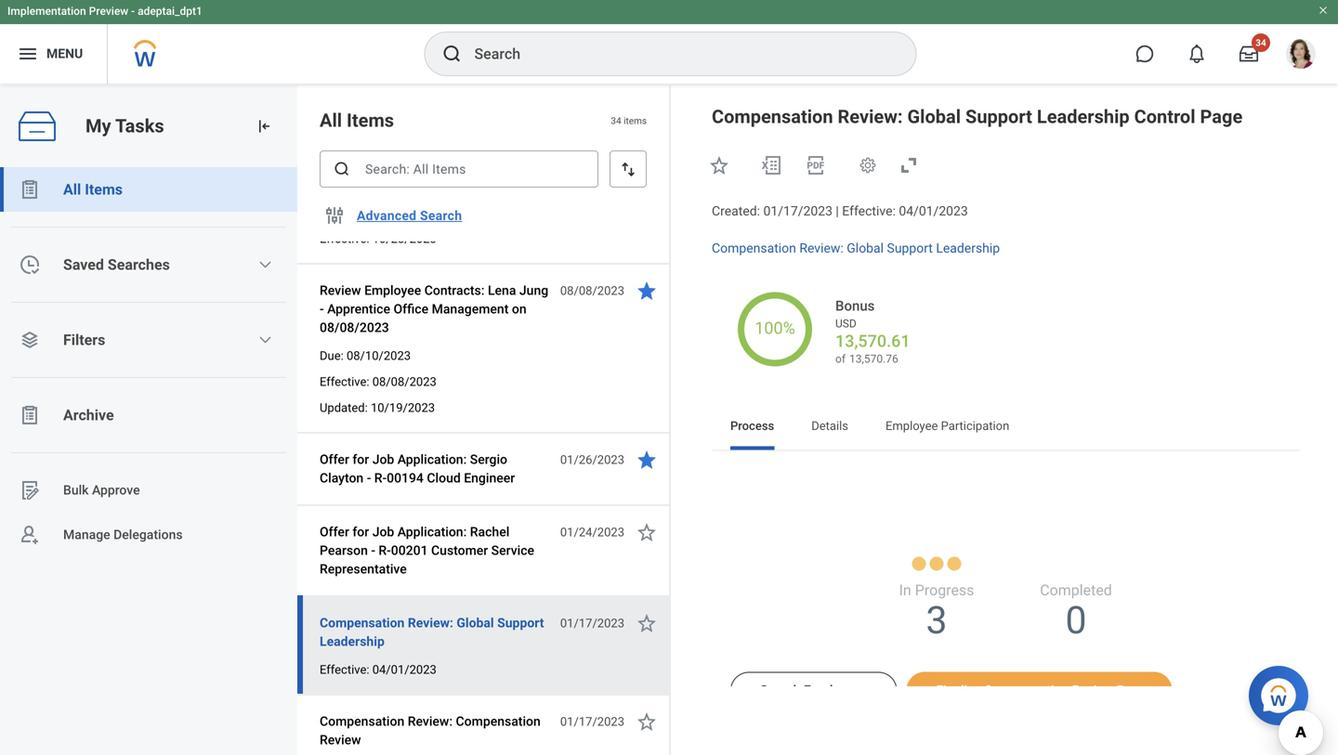 Task type: describe. For each thing, give the bounding box(es) containing it.
bonus usd 13,570.61 of 13,570.76
[[835, 298, 910, 366]]

compensation review: global support leadership control page
[[712, 106, 1243, 128]]

representative
[[320, 562, 407, 577]]

effective: 08/08/2023
[[320, 375, 437, 389]]

review employee contracts: lena jung - apprentice office management on 08/08/2023
[[320, 283, 548, 335]]

review employee contracts: lena jung - apprentice office management on 08/08/2023 button
[[320, 280, 550, 339]]

chevron down image for filters
[[258, 333, 273, 348]]

page
[[1200, 106, 1243, 128]]

bonus
[[835, 298, 875, 314]]

engineer
[[464, 471, 515, 486]]

tasks
[[115, 115, 164, 137]]

effective: for effective: 04/01/2023
[[320, 663, 369, 677]]

due:
[[320, 349, 344, 363]]

profile logan mcneil image
[[1286, 39, 1316, 73]]

updated:
[[320, 401, 368, 415]]

34 for 34 items
[[611, 115, 621, 126]]

cloud
[[427, 471, 461, 486]]

all items inside button
[[63, 181, 123, 198]]

0 vertical spatial process
[[730, 419, 774, 433]]

finalize compensation review process
[[936, 683, 1164, 698]]

approve
[[92, 483, 140, 498]]

review inside review employee contracts: lena jung - apprentice office management on 08/08/2023
[[320, 283, 361, 298]]

in progress 3
[[899, 582, 974, 643]]

manage delegations
[[63, 527, 183, 543]]

view printable version (pdf) image
[[805, 154, 827, 177]]

finalize
[[936, 683, 981, 698]]

preview
[[89, 5, 128, 18]]

service
[[491, 543, 534, 558]]

export to excel image
[[760, 154, 782, 177]]

menu banner
[[0, 0, 1338, 84]]

archive
[[63, 407, 114, 424]]

filters
[[63, 331, 105, 349]]

transformation import image
[[255, 117, 273, 136]]

compensation review: compensation review
[[320, 714, 541, 748]]

star image for 01/26/2023
[[636, 449, 658, 471]]

0 vertical spatial global
[[907, 106, 961, 128]]

|
[[836, 203, 839, 219]]

bulk approve
[[63, 483, 140, 498]]

1 vertical spatial review
[[1072, 683, 1113, 698]]

clipboard image for all items
[[19, 178, 41, 201]]

08/10/2023
[[347, 349, 411, 363]]

advanced search
[[357, 208, 462, 223]]

application: for customer
[[397, 525, 467, 540]]

0 vertical spatial star image
[[708, 154, 730, 177]]

employees
[[804, 683, 867, 698]]

items
[[624, 115, 647, 126]]

search inside button
[[420, 208, 462, 223]]

completed
[[1040, 582, 1112, 599]]

items inside button
[[85, 181, 123, 198]]

clayton
[[320, 471, 364, 486]]

pearson
[[320, 543, 368, 558]]

lena
[[488, 283, 516, 298]]

08/08/2023 inside review employee contracts: lena jung - apprentice office management on 08/08/2023
[[320, 320, 389, 335]]

search inside "button"
[[760, 683, 800, 698]]

1 vertical spatial global
[[847, 240, 884, 256]]

menu button
[[0, 24, 107, 84]]

filters button
[[0, 318, 297, 362]]

my tasks element
[[0, 85, 297, 755]]

menu
[[46, 46, 83, 61]]

adeptai_dpt1
[[138, 5, 202, 18]]

rachel
[[470, 525, 509, 540]]

user plus image
[[19, 524, 41, 546]]

list containing 3
[[730, 465, 1282, 650]]

inbox large image
[[1240, 45, 1258, 63]]

usd
[[835, 317, 856, 330]]

implementation
[[7, 5, 86, 18]]

2 vertical spatial 08/08/2023
[[372, 375, 437, 389]]

3 list item
[[867, 580, 1006, 643]]

offer for offer for job application: rachel pearson ‎- r-00201 customer service representative
[[320, 525, 349, 540]]

job for 00194
[[372, 452, 394, 467]]

‎- for clayton
[[367, 471, 371, 486]]

updated: 10/19/2023
[[320, 401, 435, 415]]

100%
[[755, 319, 795, 338]]

01/24/2023
[[560, 525, 624, 539]]

delegations
[[113, 527, 183, 543]]

management
[[432, 302, 509, 317]]

employee inside review employee contracts: lena jung - apprentice office management on 08/08/2023
[[364, 283, 421, 298]]

in
[[899, 582, 911, 599]]

sergio
[[470, 452, 507, 467]]

tab list containing process
[[712, 406, 1301, 450]]

34 items
[[611, 115, 647, 126]]

compensation review: global support leadership inside button
[[320, 616, 544, 649]]

all inside button
[[63, 181, 81, 198]]

compensation review: global support leadership button
[[320, 612, 550, 653]]

support inside the compensation review: global support leadership button
[[497, 616, 544, 631]]

chevron down image for saved searches
[[258, 257, 273, 272]]

star image for offer for job application: rachel pearson ‎- r-00201 customer service representative
[[636, 521, 658, 544]]

r- for 00201
[[379, 543, 391, 558]]

13,570.76
[[849, 353, 898, 366]]

all items inside item list element
[[320, 110, 394, 131]]

compensation review: compensation review button
[[320, 711, 550, 752]]

item list element
[[297, 85, 671, 755]]

01/26/2023
[[560, 453, 624, 467]]

notifications large image
[[1187, 45, 1206, 63]]

Search Workday  search field
[[474, 33, 878, 74]]

10/19/2023
[[371, 401, 435, 415]]

completed 0
[[1040, 582, 1112, 643]]

fullscreen image
[[898, 154, 920, 177]]

1 horizontal spatial search image
[[441, 43, 463, 65]]

compensation review: global support leadership link
[[712, 237, 1000, 256]]

created: 01/17/2023 | effective: 04/01/2023
[[712, 203, 968, 219]]

advanced search button
[[349, 197, 469, 234]]

offer for job application: rachel pearson ‎- r-00201 customer service representative button
[[320, 521, 550, 581]]

control
[[1134, 106, 1195, 128]]

effective: for effective: 08/08/2023
[[320, 375, 369, 389]]

0 vertical spatial 04/01/2023
[[899, 203, 968, 219]]

workday assistant region
[[1249, 659, 1316, 726]]

search employees button
[[730, 672, 897, 710]]



Task type: locate. For each thing, give the bounding box(es) containing it.
application: for cloud
[[397, 452, 467, 467]]

all items button
[[0, 167, 297, 212]]

34 button
[[1228, 33, 1270, 74]]

r- inside offer for job application: rachel pearson ‎- r-00201 customer service representative
[[379, 543, 391, 558]]

effective: for effective: 10/23/2023
[[320, 232, 369, 246]]

review up the apprentice
[[320, 283, 361, 298]]

1 vertical spatial leadership
[[936, 240, 1000, 256]]

due: 08/10/2023
[[320, 349, 411, 363]]

clipboard image up clock check image
[[19, 178, 41, 201]]

global up the fullscreen image
[[907, 106, 961, 128]]

office
[[393, 302, 428, 317]]

global down created: 01/17/2023 | effective: 04/01/2023
[[847, 240, 884, 256]]

for up pearson
[[352, 525, 369, 540]]

1 vertical spatial 01/17/2023
[[560, 617, 624, 630]]

0 vertical spatial all items
[[320, 110, 394, 131]]

gear image
[[859, 156, 877, 175]]

offer for job application: sergio clayton ‎- r-00194 cloud engineer button
[[320, 449, 550, 490]]

2 offer from the top
[[320, 525, 349, 540]]

review:
[[838, 106, 903, 128], [799, 240, 844, 256], [408, 616, 453, 631], [408, 714, 453, 729]]

0 vertical spatial all
[[320, 110, 342, 131]]

offer for job application: sergio clayton ‎- r-00194 cloud engineer
[[320, 452, 515, 486]]

search left the employees at right
[[760, 683, 800, 698]]

2 star image from the top
[[636, 521, 658, 544]]

manage
[[63, 527, 110, 543]]

support inside compensation review: global support leadership link
[[887, 240, 933, 256]]

01/17/2023 for compensation review: compensation review
[[560, 715, 624, 729]]

- left the apprentice
[[320, 302, 324, 317]]

2 horizontal spatial leadership
[[1037, 106, 1130, 128]]

review: down effective: 04/01/2023
[[408, 714, 453, 729]]

1 vertical spatial for
[[352, 525, 369, 540]]

progress
[[915, 582, 974, 599]]

manage delegations link
[[0, 513, 297, 558]]

1 vertical spatial 34
[[611, 115, 621, 126]]

04/01/2023 inside item list element
[[372, 663, 437, 677]]

0 vertical spatial -
[[131, 5, 135, 18]]

customer
[[431, 543, 488, 558]]

13,570.61
[[835, 332, 910, 351]]

r- right clayton
[[374, 471, 387, 486]]

jung
[[519, 283, 548, 298]]

1 vertical spatial ‎-
[[371, 543, 375, 558]]

1 chevron down image from the top
[[258, 257, 273, 272]]

0 horizontal spatial employee
[[364, 283, 421, 298]]

1 vertical spatial process
[[1117, 683, 1164, 698]]

items
[[347, 110, 394, 131], [85, 181, 123, 198]]

0 vertical spatial offer
[[320, 452, 349, 467]]

saved searches button
[[0, 243, 297, 287]]

1 horizontal spatial all items
[[320, 110, 394, 131]]

employee
[[364, 283, 421, 298], [886, 419, 938, 433]]

star image for effective: 04/01/2023
[[636, 612, 658, 635]]

clipboard image inside archive button
[[19, 404, 41, 426]]

1 vertical spatial application:
[[397, 525, 467, 540]]

1 horizontal spatial all
[[320, 110, 342, 131]]

0 vertical spatial r-
[[374, 471, 387, 486]]

r- inside the offer for job application: sergio clayton ‎- r-00194 cloud engineer
[[374, 471, 387, 486]]

- inside review employee contracts: lena jung - apprentice office management on 08/08/2023
[[320, 302, 324, 317]]

all right transformation import icon
[[320, 110, 342, 131]]

0 vertical spatial chevron down image
[[258, 257, 273, 272]]

my tasks
[[85, 115, 164, 137]]

for
[[352, 452, 369, 467], [352, 525, 369, 540]]

saved searches
[[63, 256, 170, 274]]

compensation
[[712, 106, 833, 128], [712, 240, 796, 256], [320, 616, 405, 631], [984, 683, 1069, 698], [320, 714, 404, 729], [456, 714, 541, 729]]

saved
[[63, 256, 104, 274]]

offer
[[320, 452, 349, 467], [320, 525, 349, 540]]

0 vertical spatial job
[[372, 452, 394, 467]]

clipboard image
[[19, 178, 41, 201], [19, 404, 41, 426]]

effective: 10/23/2023
[[320, 232, 437, 246]]

0 vertical spatial clipboard image
[[19, 178, 41, 201]]

‎- for pearson
[[371, 543, 375, 558]]

for for clayton
[[352, 452, 369, 467]]

0 horizontal spatial all items
[[63, 181, 123, 198]]

0 vertical spatial for
[[352, 452, 369, 467]]

0 vertical spatial support
[[965, 106, 1032, 128]]

review: up "gear" icon
[[838, 106, 903, 128]]

job
[[372, 452, 394, 467], [372, 525, 394, 540]]

all items
[[320, 110, 394, 131], [63, 181, 123, 198]]

0 horizontal spatial support
[[497, 616, 544, 631]]

job inside offer for job application: rachel pearson ‎- r-00201 customer service representative
[[372, 525, 394, 540]]

0 vertical spatial 01/17/2023
[[763, 203, 832, 219]]

1 vertical spatial -
[[320, 302, 324, 317]]

04/01/2023 down the fullscreen image
[[899, 203, 968, 219]]

2 horizontal spatial global
[[907, 106, 961, 128]]

1 horizontal spatial 04/01/2023
[[899, 203, 968, 219]]

2 clipboard image from the top
[[19, 404, 41, 426]]

1 vertical spatial clipboard image
[[19, 404, 41, 426]]

details
[[811, 419, 848, 433]]

1 star image from the top
[[636, 280, 658, 302]]

1 horizontal spatial list
[[730, 465, 1282, 650]]

2 vertical spatial leadership
[[320, 634, 385, 649]]

job up the 00201
[[372, 525, 394, 540]]

‎- inside offer for job application: rachel pearson ‎- r-00201 customer service representative
[[371, 543, 375, 558]]

-
[[131, 5, 135, 18], [320, 302, 324, 317]]

created:
[[712, 203, 760, 219]]

r- up the representative
[[379, 543, 391, 558]]

08/08/2023 right jung at the left of the page
[[560, 284, 624, 298]]

1 horizontal spatial support
[[887, 240, 933, 256]]

1 vertical spatial job
[[372, 525, 394, 540]]

r- for 00194
[[374, 471, 387, 486]]

1 vertical spatial compensation review: global support leadership
[[320, 616, 544, 649]]

review down 0
[[1072, 683, 1113, 698]]

0 horizontal spatial search
[[420, 208, 462, 223]]

close environment banner image
[[1318, 5, 1329, 16]]

effective: 04/01/2023
[[320, 663, 437, 677]]

1 vertical spatial star image
[[636, 521, 658, 544]]

0 vertical spatial application:
[[397, 452, 467, 467]]

leadership inside button
[[320, 634, 385, 649]]

0 horizontal spatial process
[[730, 419, 774, 433]]

all
[[320, 110, 342, 131], [63, 181, 81, 198]]

1 horizontal spatial leadership
[[936, 240, 1000, 256]]

sort image
[[619, 160, 637, 178]]

0 vertical spatial star image
[[636, 280, 658, 302]]

0 vertical spatial employee
[[364, 283, 421, 298]]

0 horizontal spatial items
[[85, 181, 123, 198]]

searches
[[108, 256, 170, 274]]

finalize compensation review process button
[[906, 672, 1172, 710]]

34 left profile logan mcneil icon
[[1256, 37, 1266, 48]]

04/01/2023 down the compensation review: global support leadership button
[[372, 663, 437, 677]]

0 horizontal spatial all
[[63, 181, 81, 198]]

1 horizontal spatial compensation review: global support leadership
[[712, 240, 1000, 256]]

Search: All Items text field
[[320, 151, 598, 188]]

clock check image
[[19, 254, 41, 276]]

1 vertical spatial all items
[[63, 181, 123, 198]]

bulk
[[63, 483, 89, 498]]

review
[[320, 283, 361, 298], [1072, 683, 1113, 698], [320, 733, 361, 748]]

bulk approve link
[[0, 468, 297, 513]]

review inside the compensation review: compensation review
[[320, 733, 361, 748]]

1 horizontal spatial global
[[847, 240, 884, 256]]

10/23/2023
[[372, 232, 437, 246]]

1 offer from the top
[[320, 452, 349, 467]]

1 vertical spatial employee
[[886, 419, 938, 433]]

2 vertical spatial global
[[457, 616, 494, 631]]

0 horizontal spatial leadership
[[320, 634, 385, 649]]

00201
[[391, 543, 428, 558]]

job inside the offer for job application: sergio clayton ‎- r-00194 cloud engineer
[[372, 452, 394, 467]]

2 vertical spatial support
[[497, 616, 544, 631]]

offer inside offer for job application: rachel pearson ‎- r-00201 customer service representative
[[320, 525, 349, 540]]

1 horizontal spatial search
[[760, 683, 800, 698]]

list containing all items
[[0, 167, 297, 558]]

leadership
[[1037, 106, 1130, 128], [936, 240, 1000, 256], [320, 634, 385, 649]]

application: inside the offer for job application: sergio clayton ‎- r-00194 cloud engineer
[[397, 452, 467, 467]]

1 vertical spatial search image
[[333, 160, 351, 178]]

34 for 34
[[1256, 37, 1266, 48]]

compensation review: global support leadership
[[712, 240, 1000, 256], [320, 616, 544, 649]]

00194
[[387, 471, 424, 486]]

1 vertical spatial 04/01/2023
[[372, 663, 437, 677]]

for up clayton
[[352, 452, 369, 467]]

0 horizontal spatial search image
[[333, 160, 351, 178]]

0 vertical spatial ‎-
[[367, 471, 371, 486]]

0 vertical spatial compensation review: global support leadership
[[712, 240, 1000, 256]]

0 horizontal spatial 04/01/2023
[[372, 663, 437, 677]]

items inside item list element
[[347, 110, 394, 131]]

0
[[1065, 598, 1087, 643]]

participation
[[941, 419, 1009, 433]]

support
[[965, 106, 1032, 128], [887, 240, 933, 256], [497, 616, 544, 631]]

0 horizontal spatial compensation review: global support leadership
[[320, 616, 544, 649]]

2 vertical spatial star image
[[636, 612, 658, 635]]

employee left participation at the right bottom
[[886, 419, 938, 433]]

2 application: from the top
[[397, 525, 467, 540]]

chevron down image inside filters dropdown button
[[258, 333, 273, 348]]

1 horizontal spatial process
[[1117, 683, 1164, 698]]

offer inside the offer for job application: sergio clayton ‎- r-00194 cloud engineer
[[320, 452, 349, 467]]

compensation review: global support leadership down created: 01/17/2023 | effective: 04/01/2023
[[712, 240, 1000, 256]]

global
[[907, 106, 961, 128], [847, 240, 884, 256], [457, 616, 494, 631]]

1 horizontal spatial items
[[347, 110, 394, 131]]

review: down |
[[799, 240, 844, 256]]

‎- inside the offer for job application: sergio clayton ‎- r-00194 cloud engineer
[[367, 471, 371, 486]]

1 vertical spatial chevron down image
[[258, 333, 273, 348]]

justify image
[[17, 43, 39, 65]]

0 vertical spatial 08/08/2023
[[560, 284, 624, 298]]

process inside button
[[1117, 683, 1164, 698]]

0 vertical spatial items
[[347, 110, 394, 131]]

for for pearson
[[352, 525, 369, 540]]

2 vertical spatial 01/17/2023
[[560, 715, 624, 729]]

for inside offer for job application: rachel pearson ‎- r-00201 customer service representative
[[352, 525, 369, 540]]

configure image
[[323, 204, 346, 227]]

my
[[85, 115, 111, 137]]

offer up pearson
[[320, 525, 349, 540]]

employee up office
[[364, 283, 421, 298]]

search employees
[[760, 683, 867, 698]]

offer for job application: rachel pearson ‎- r-00201 customer service representative
[[320, 525, 534, 577]]

all up saved
[[63, 181, 81, 198]]

1 horizontal spatial -
[[320, 302, 324, 317]]

compensation review: global support leadership up effective: 04/01/2023
[[320, 616, 544, 649]]

of
[[835, 353, 846, 366]]

review down effective: 04/01/2023
[[320, 733, 361, 748]]

global inside button
[[457, 616, 494, 631]]

application:
[[397, 452, 467, 467], [397, 525, 467, 540]]

08/08/2023 up 10/19/2023
[[372, 375, 437, 389]]

review: up effective: 04/01/2023
[[408, 616, 453, 631]]

chevron down image inside saved searches dropdown button
[[258, 257, 273, 272]]

application: up the 00201
[[397, 525, 467, 540]]

1 clipboard image from the top
[[19, 178, 41, 201]]

2 horizontal spatial support
[[965, 106, 1032, 128]]

0 horizontal spatial -
[[131, 5, 135, 18]]

star image for compensation review: compensation review
[[636, 711, 658, 733]]

0 vertical spatial search image
[[441, 43, 463, 65]]

1 job from the top
[[372, 452, 394, 467]]

implementation preview -   adeptai_dpt1
[[7, 5, 202, 18]]

1 vertical spatial star image
[[636, 449, 658, 471]]

3 star image from the top
[[636, 711, 658, 733]]

34 left items
[[611, 115, 621, 126]]

1 vertical spatial search
[[760, 683, 800, 698]]

search image inside item list element
[[333, 160, 351, 178]]

1 horizontal spatial 34
[[1256, 37, 1266, 48]]

review: inside the compensation review: compensation review
[[408, 714, 453, 729]]

2 vertical spatial star image
[[636, 711, 658, 733]]

all inside item list element
[[320, 110, 342, 131]]

‎-
[[367, 471, 371, 486], [371, 543, 375, 558]]

3 group
[[867, 465, 1006, 643]]

advanced
[[357, 208, 417, 223]]

1 vertical spatial r-
[[379, 543, 391, 558]]

offer up clayton
[[320, 452, 349, 467]]

star image
[[636, 280, 658, 302], [636, 521, 658, 544], [636, 711, 658, 733]]

tab list
[[712, 406, 1301, 450]]

0 horizontal spatial 34
[[611, 115, 621, 126]]

global down customer
[[457, 616, 494, 631]]

0 horizontal spatial list
[[0, 167, 297, 558]]

clipboard image for archive
[[19, 404, 41, 426]]

1 for from the top
[[352, 452, 369, 467]]

employee participation
[[886, 419, 1009, 433]]

rename image
[[19, 479, 41, 502]]

archive button
[[0, 393, 297, 438]]

2 job from the top
[[372, 525, 394, 540]]

star image
[[708, 154, 730, 177], [636, 449, 658, 471], [636, 612, 658, 635]]

3
[[926, 598, 947, 643]]

1 horizontal spatial employee
[[886, 419, 938, 433]]

- right preview
[[131, 5, 135, 18]]

contracts:
[[424, 283, 485, 298]]

chevron down image
[[258, 257, 273, 272], [258, 333, 273, 348]]

on
[[512, 302, 526, 317]]

08/08/2023 down the apprentice
[[320, 320, 389, 335]]

job up 00194
[[372, 452, 394, 467]]

‎- up the representative
[[371, 543, 375, 558]]

2 chevron down image from the top
[[258, 333, 273, 348]]

1 vertical spatial all
[[63, 181, 81, 198]]

search up 10/23/2023
[[420, 208, 462, 223]]

list
[[0, 167, 297, 558], [730, 465, 1282, 650]]

1 application: from the top
[[397, 452, 467, 467]]

job for 00201
[[372, 525, 394, 540]]

clipboard image left archive
[[19, 404, 41, 426]]

0 vertical spatial review
[[320, 283, 361, 298]]

01/17/2023 for compensation review: global support leadership
[[560, 617, 624, 630]]

‎- right clayton
[[367, 471, 371, 486]]

clipboard image inside the "all items" button
[[19, 178, 41, 201]]

1 vertical spatial 08/08/2023
[[320, 320, 389, 335]]

01/17/2023
[[763, 203, 832, 219], [560, 617, 624, 630], [560, 715, 624, 729]]

0 vertical spatial leadership
[[1037, 106, 1130, 128]]

34 inside item list element
[[611, 115, 621, 126]]

- inside menu banner
[[131, 5, 135, 18]]

1 vertical spatial offer
[[320, 525, 349, 540]]

apprentice
[[327, 302, 390, 317]]

0 vertical spatial search
[[420, 208, 462, 223]]

0 list item
[[1006, 580, 1146, 643]]

1 vertical spatial support
[[887, 240, 933, 256]]

perspective image
[[19, 329, 41, 351]]

offer for offer for job application: sergio clayton ‎- r-00194 cloud engineer
[[320, 452, 349, 467]]

2 for from the top
[[352, 525, 369, 540]]

34 inside button
[[1256, 37, 1266, 48]]

0 horizontal spatial global
[[457, 616, 494, 631]]

application: up the 'cloud' at the left bottom
[[397, 452, 467, 467]]

search image
[[441, 43, 463, 65], [333, 160, 351, 178]]

application: inside offer for job application: rachel pearson ‎- r-00201 customer service representative
[[397, 525, 467, 540]]

1 vertical spatial items
[[85, 181, 123, 198]]

for inside the offer for job application: sergio clayton ‎- r-00194 cloud engineer
[[352, 452, 369, 467]]

0 vertical spatial 34
[[1256, 37, 1266, 48]]

2 vertical spatial review
[[320, 733, 361, 748]]



Task type: vqa. For each thing, say whether or not it's contained in the screenshot.
the "My Tasks"
yes



